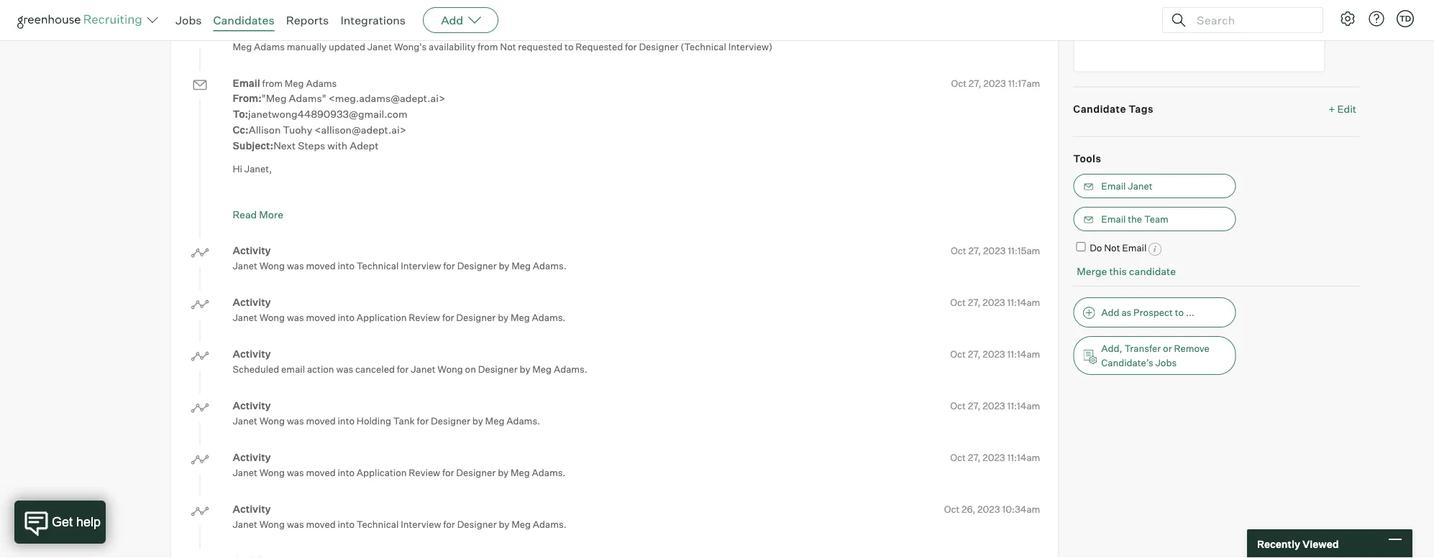 Task type: vqa. For each thing, say whether or not it's contained in the screenshot.


Task type: locate. For each thing, give the bounding box(es) containing it.
wong's
[[394, 41, 427, 53]]

3 oct 27, 2023 11:14am from the top
[[950, 400, 1040, 412]]

0 horizontal spatial at
[[419, 195, 428, 207]]

review down "tank"
[[409, 468, 440, 479]]

oct
[[951, 77, 967, 89], [951, 245, 966, 257], [950, 297, 966, 308], [950, 349, 966, 360], [950, 400, 966, 412], [950, 452, 966, 464], [944, 504, 960, 515]]

reports
[[286, 13, 329, 27]]

merge
[[1077, 265, 1107, 278]]

adams.
[[533, 260, 567, 272], [532, 312, 566, 324], [554, 364, 588, 376], [507, 416, 540, 427], [532, 468, 566, 479], [533, 519, 567, 531]]

application down janet wong was moved into holding tank for designer by meg adams.
[[357, 468, 407, 479]]

2 more from the left
[[988, 195, 1010, 207]]

26,
[[962, 504, 976, 515]]

moved
[[306, 260, 336, 272], [306, 312, 336, 324], [306, 416, 336, 427], [306, 468, 336, 479], [306, 519, 336, 531]]

2 janet wong was moved into technical interview for designer by meg adams. from the top
[[233, 519, 567, 531]]

janet
[[367, 41, 392, 53], [1128, 181, 1153, 192], [233, 260, 257, 272], [233, 312, 257, 324], [411, 364, 436, 376], [233, 416, 257, 427], [233, 468, 257, 479], [233, 519, 257, 531]]

email janet
[[1102, 181, 1153, 192]]

0 vertical spatial adams
[[254, 41, 285, 53]]

a left bit
[[807, 195, 812, 207]]

the right get
[[447, 211, 461, 222]]

1 horizontal spatial look
[[706, 211, 725, 222]]

janet wong was moved into application review for designer by meg adams. up scheduled email action was canceled for janet wong on designer by meg adams.
[[233, 312, 566, 324]]

review
[[409, 312, 440, 324], [409, 468, 440, 479]]

oct 27, 2023 11:14am
[[950, 297, 1040, 308], [950, 349, 1040, 360], [950, 400, 1040, 412], [950, 452, 1040, 464]]

look up the please
[[495, 195, 514, 207]]

6 activity from the top
[[233, 452, 271, 464]]

you
[[412, 211, 428, 222]]

0 vertical spatial application
[[357, 312, 407, 324]]

3 into from the top
[[338, 416, 355, 427]]

0 vertical spatial availability
[[429, 41, 476, 53]]

1 vertical spatial look
[[706, 211, 725, 222]]

1 horizontal spatial not
[[1104, 243, 1120, 254]]

1 interview from the top
[[401, 260, 441, 272]]

candidate tags
[[1073, 103, 1154, 115]]

2 janet wong was moved into application review for designer by meg adams. from the top
[[233, 468, 566, 479]]

2 activity from the top
[[233, 245, 271, 257]]

hi janet,
[[233, 163, 272, 175]]

updated
[[329, 41, 365, 53]]

adams"
[[289, 92, 326, 105]]

1 horizontal spatial adams
[[306, 78, 337, 89]]

more up the call. on the top of the page
[[828, 195, 851, 207]]

0 vertical spatial your
[[526, 195, 546, 207]]

at up the please
[[516, 195, 524, 207]]

to:
[[233, 108, 248, 121]]

team
[[1144, 214, 1169, 225]]

0 vertical spatial jobs
[[176, 13, 202, 27]]

was inside thanks for applying for the test role here at adept. i took a look at your background and was impressed! i'd love to connect to learn a bit more about yourself and share some more information about the adept team. when you get the chance, please let me know what your availability would look like for a quick phone call.
[[621, 195, 638, 207]]

1 moved from the top
[[306, 260, 336, 272]]

your right what
[[608, 211, 627, 222]]

0 horizontal spatial availability
[[429, 41, 476, 53]]

look
[[495, 195, 514, 207], [706, 211, 725, 222]]

0 vertical spatial interview
[[401, 260, 441, 272]]

email inside button
[[1102, 181, 1126, 192]]

add button
[[423, 7, 499, 33]]

janet wong was moved into technical interview for designer by meg adams.
[[233, 260, 567, 272], [233, 519, 567, 531]]

designer inside the activity meg adams manually updated janet wong's availability from not requested to requested for designer (technical interview)
[[639, 41, 679, 53]]

adept down test
[[329, 211, 356, 222]]

with
[[327, 140, 348, 152]]

1 horizontal spatial jobs
[[1156, 357, 1177, 369]]

designer
[[639, 41, 679, 53], [457, 260, 497, 272], [456, 312, 496, 324], [478, 364, 518, 376], [431, 416, 470, 427], [456, 468, 496, 479], [457, 519, 497, 531]]

adept down '<allison@adept.ai>'
[[350, 140, 379, 152]]

application up canceled
[[357, 312, 407, 324]]

was
[[621, 195, 638, 207], [287, 260, 304, 272], [287, 312, 304, 324], [336, 364, 353, 376], [287, 416, 304, 427], [287, 468, 304, 479], [287, 519, 304, 531]]

more
[[259, 209, 283, 221]]

add as prospect to ...
[[1102, 307, 1195, 319]]

for
[[625, 41, 637, 53], [268, 195, 280, 207], [322, 195, 333, 207], [744, 211, 756, 222], [443, 260, 455, 272], [442, 312, 454, 324], [397, 364, 409, 376], [417, 416, 429, 427], [442, 468, 454, 479], [443, 519, 455, 531]]

2 into from the top
[[338, 312, 355, 324]]

requested
[[576, 41, 623, 53]]

email up do not email
[[1102, 214, 1126, 225]]

and left share
[[917, 195, 933, 207]]

and up what
[[603, 195, 619, 207]]

1 horizontal spatial a
[[758, 211, 763, 222]]

adams
[[254, 41, 285, 53], [306, 78, 337, 89]]

2 moved from the top
[[306, 312, 336, 324]]

add inside button
[[1102, 307, 1120, 319]]

edit
[[1338, 103, 1357, 115]]

0 vertical spatial janet wong was moved into application review for designer by meg adams.
[[233, 312, 566, 324]]

background
[[548, 195, 600, 207]]

0 horizontal spatial more
[[828, 195, 851, 207]]

when
[[385, 211, 410, 222]]

i'd
[[691, 195, 702, 207]]

activity inside the activity meg adams manually updated janet wong's availability from not requested to requested for designer (technical interview)
[[233, 25, 271, 38]]

email for email the team
[[1102, 214, 1126, 225]]

5 into from the top
[[338, 519, 355, 531]]

None text field
[[1073, 0, 1325, 72]]

the left test
[[336, 195, 350, 207]]

chance,
[[463, 211, 497, 222]]

a
[[488, 195, 493, 207], [807, 195, 812, 207], [758, 211, 763, 222]]

the left team
[[1128, 214, 1142, 225]]

0 vertical spatial about
[[853, 195, 878, 207]]

your up let
[[526, 195, 546, 207]]

holding
[[357, 416, 391, 427]]

a right took
[[488, 195, 493, 207]]

0 vertical spatial janet wong was moved into technical interview for designer by meg adams.
[[233, 260, 567, 272]]

interview)
[[728, 41, 773, 53]]

email up from:
[[233, 77, 260, 90]]

adams inside the activity meg adams manually updated janet wong's availability from not requested to requested for designer (technical interview)
[[254, 41, 285, 53]]

for inside the activity meg adams manually updated janet wong's availability from not requested to requested for designer (technical interview)
[[625, 41, 637, 53]]

0 horizontal spatial from
[[262, 78, 283, 89]]

from
[[478, 41, 498, 53], [262, 78, 283, 89]]

0 horizontal spatial look
[[495, 195, 514, 207]]

review up scheduled email action was canceled for janet wong on designer by meg adams.
[[409, 312, 440, 324]]

0 vertical spatial from
[[478, 41, 498, 53]]

2 technical from the top
[[357, 519, 399, 531]]

more right some
[[988, 195, 1010, 207]]

some
[[962, 195, 986, 207]]

0 vertical spatial add
[[441, 13, 463, 27]]

email janet button
[[1073, 174, 1236, 199]]

about down applying
[[285, 211, 311, 222]]

1 more from the left
[[828, 195, 851, 207]]

adept inside thanks for applying for the test role here at adept. i took a look at your background and was impressed! i'd love to connect to learn a bit more about yourself and share some more information about the adept team. when you get the chance, please let me know what your availability would look like for a quick phone call.
[[329, 211, 356, 222]]

0 horizontal spatial about
[[285, 211, 311, 222]]

not left requested
[[500, 41, 516, 53]]

1 horizontal spatial and
[[917, 195, 933, 207]]

1 activity from the top
[[233, 25, 271, 38]]

1 vertical spatial interview
[[401, 519, 441, 531]]

1 vertical spatial janet wong was moved into application review for designer by meg adams.
[[233, 468, 566, 479]]

Do Not Email checkbox
[[1076, 243, 1086, 252]]

janet wong was moved into technical interview for designer by meg adams. for oct 27, 2023 11:15am
[[233, 260, 567, 272]]

1 vertical spatial availability
[[629, 211, 676, 222]]

1 vertical spatial janet wong was moved into technical interview for designer by meg adams.
[[233, 519, 567, 531]]

...
[[1186, 307, 1195, 319]]

1 janet wong was moved into technical interview for designer by meg adams. from the top
[[233, 260, 567, 272]]

into
[[338, 260, 355, 272], [338, 312, 355, 324], [338, 416, 355, 427], [338, 468, 355, 479], [338, 519, 355, 531]]

reports link
[[286, 13, 329, 27]]

1 janet wong was moved into application review for designer by meg adams. from the top
[[233, 312, 566, 324]]

0 horizontal spatial and
[[603, 195, 619, 207]]

add inside 'add' popup button
[[441, 13, 463, 27]]

from inside the activity meg adams manually updated janet wong's availability from not requested to requested for designer (technical interview)
[[478, 41, 498, 53]]

add for add as prospect to ...
[[1102, 307, 1120, 319]]

recently
[[1257, 538, 1300, 551]]

1 horizontal spatial from
[[478, 41, 498, 53]]

cc:
[[233, 124, 249, 136]]

email for email janet
[[1102, 181, 1126, 192]]

look down love
[[706, 211, 725, 222]]

to left ...
[[1175, 307, 1184, 319]]

1 horizontal spatial more
[[988, 195, 1010, 207]]

1 horizontal spatial add
[[1102, 307, 1120, 319]]

7 activity from the top
[[233, 504, 271, 516]]

4 activity from the top
[[233, 348, 271, 361]]

2023
[[984, 77, 1006, 89], [983, 245, 1006, 257], [983, 297, 1005, 308], [983, 349, 1005, 360], [983, 400, 1005, 412], [983, 452, 1005, 464], [978, 504, 1000, 515]]

4 oct 27, 2023 11:14am from the top
[[950, 452, 1040, 464]]

read
[[233, 209, 257, 221]]

1 horizontal spatial your
[[608, 211, 627, 222]]

allison
[[249, 124, 281, 136]]

email the team
[[1102, 214, 1169, 225]]

1 application from the top
[[357, 312, 407, 324]]

adams inside email from meg adams
[[306, 78, 337, 89]]

3 11:14am from the top
[[1007, 400, 1040, 412]]

canceled
[[355, 364, 395, 376]]

0 horizontal spatial add
[[441, 13, 463, 27]]

1 vertical spatial from
[[262, 78, 283, 89]]

share
[[935, 195, 960, 207]]

email up email the team on the top of page
[[1102, 181, 1126, 192]]

janet wong was moved into application review for designer by meg adams. down "tank"
[[233, 468, 566, 479]]

interview for oct 27, 2023 11:15am
[[401, 260, 441, 272]]

or
[[1163, 343, 1172, 355]]

1 vertical spatial jobs
[[1156, 357, 1177, 369]]

what
[[584, 211, 606, 222]]

wong
[[259, 260, 285, 272], [259, 312, 285, 324], [438, 364, 463, 376], [259, 416, 285, 427], [259, 468, 285, 479], [259, 519, 285, 531]]

here
[[397, 195, 417, 207]]

0 vertical spatial adept
[[350, 140, 379, 152]]

jobs
[[176, 13, 202, 27], [1156, 357, 1177, 369]]

your
[[526, 195, 546, 207], [608, 211, 627, 222]]

adept
[[350, 140, 379, 152], [329, 211, 356, 222]]

email inside button
[[1102, 214, 1126, 225]]

to right requested
[[565, 41, 574, 53]]

availability down 'add' popup button
[[429, 41, 476, 53]]

email for email from meg adams
[[233, 77, 260, 90]]

0 vertical spatial not
[[500, 41, 516, 53]]

1 vertical spatial adept
[[329, 211, 356, 222]]

from up "meg
[[262, 78, 283, 89]]

0 vertical spatial technical
[[357, 260, 399, 272]]

a left quick
[[758, 211, 763, 222]]

about
[[853, 195, 878, 207], [285, 211, 311, 222]]

scheduled email action was canceled for janet wong on designer by meg adams.
[[233, 364, 588, 376]]

recently viewed
[[1257, 538, 1339, 551]]

1 vertical spatial about
[[285, 211, 311, 222]]

0 horizontal spatial not
[[500, 41, 516, 53]]

0 vertical spatial review
[[409, 312, 440, 324]]

not right do
[[1104, 243, 1120, 254]]

1 vertical spatial adams
[[306, 78, 337, 89]]

availability
[[429, 41, 476, 53], [629, 211, 676, 222]]

candidate
[[1073, 103, 1126, 115]]

jobs link
[[176, 13, 202, 27]]

0 horizontal spatial adams
[[254, 41, 285, 53]]

5 activity from the top
[[233, 400, 271, 413]]

to right love
[[724, 195, 733, 207]]

2 interview from the top
[[401, 519, 441, 531]]

applying
[[282, 195, 320, 207]]

1 vertical spatial your
[[608, 211, 627, 222]]

1 vertical spatial review
[[409, 468, 440, 479]]

availability inside the activity meg adams manually updated janet wong's availability from not requested to requested for designer (technical interview)
[[429, 41, 476, 53]]

1 vertical spatial technical
[[357, 519, 399, 531]]

meg inside the activity meg adams manually updated janet wong's availability from not requested to requested for designer (technical interview)
[[233, 41, 252, 53]]

1 review from the top
[[409, 312, 440, 324]]

1 horizontal spatial at
[[516, 195, 524, 207]]

1 vertical spatial not
[[1104, 243, 1120, 254]]

the
[[336, 195, 350, 207], [313, 211, 327, 222], [447, 211, 461, 222], [1128, 214, 1142, 225]]

adams up adams"
[[306, 78, 337, 89]]

1 vertical spatial add
[[1102, 307, 1120, 319]]

1 technical from the top
[[357, 260, 399, 272]]

jobs down or
[[1156, 357, 1177, 369]]

from down 'add' popup button
[[478, 41, 498, 53]]

about left 'yourself'
[[853, 195, 878, 207]]

meg inside email from meg adams
[[285, 78, 304, 89]]

jobs left "candidates"
[[176, 13, 202, 27]]

at
[[419, 195, 428, 207], [516, 195, 524, 207]]

bit
[[814, 195, 826, 207]]

adams down "candidates"
[[254, 41, 285, 53]]

0 horizontal spatial a
[[488, 195, 493, 207]]

availability down impressed!
[[629, 211, 676, 222]]

at up you
[[419, 195, 428, 207]]

1 vertical spatial application
[[357, 468, 407, 479]]

quick
[[765, 211, 789, 222]]

1 horizontal spatial availability
[[629, 211, 676, 222]]



Task type: describe. For each thing, give the bounding box(es) containing it.
add,
[[1102, 343, 1123, 355]]

1 into from the top
[[338, 260, 355, 272]]

candidates
[[213, 13, 275, 27]]

know
[[559, 211, 582, 222]]

technical for oct 27, 2023 11:15am
[[357, 260, 399, 272]]

this
[[1109, 265, 1127, 278]]

email
[[281, 364, 305, 376]]

tuohy
[[283, 124, 312, 136]]

2 at from the left
[[516, 195, 524, 207]]

janet wong was moved into technical interview for designer by meg adams. for oct 26, 2023 10:34am
[[233, 519, 567, 531]]

2 and from the left
[[917, 195, 933, 207]]

learn
[[783, 195, 805, 207]]

role
[[379, 195, 395, 207]]

candidates link
[[213, 13, 275, 27]]

email from meg adams
[[233, 77, 337, 90]]

action
[[307, 364, 334, 376]]

would
[[678, 211, 704, 222]]

(technical
[[681, 41, 726, 53]]

"meg
[[262, 92, 287, 105]]

information
[[233, 211, 283, 222]]

4 into from the top
[[338, 468, 355, 479]]

2 review from the top
[[409, 468, 440, 479]]

2 oct 27, 2023 11:14am from the top
[[950, 349, 1040, 360]]

11:15am
[[1008, 245, 1040, 257]]

read more
[[233, 209, 283, 221]]

requested
[[518, 41, 563, 53]]

1 at from the left
[[419, 195, 428, 207]]

1 oct 27, 2023 11:14am from the top
[[950, 297, 1040, 308]]

call.
[[821, 211, 839, 222]]

love
[[704, 195, 722, 207]]

greenhouse recruiting image
[[17, 12, 147, 29]]

oct 27, 2023 11:17am
[[951, 77, 1040, 89]]

do
[[1090, 243, 1102, 254]]

connect
[[735, 195, 770, 207]]

phone
[[791, 211, 819, 222]]

next
[[273, 140, 296, 152]]

not inside the activity meg adams manually updated janet wong's availability from not requested to requested for designer (technical interview)
[[500, 41, 516, 53]]

availability inside thanks for applying for the test role here at adept. i took a look at your background and was impressed! i'd love to connect to learn a bit more about yourself and share some more information about the adept team. when you get the chance, please let me know what your availability would look like for a quick phone call.
[[629, 211, 676, 222]]

0 horizontal spatial your
[[526, 195, 546, 207]]

team.
[[358, 211, 383, 222]]

interview for oct 26, 2023 10:34am
[[401, 519, 441, 531]]

janet inside button
[[1128, 181, 1153, 192]]

hi
[[233, 163, 242, 175]]

3 moved from the top
[[306, 416, 336, 427]]

2 application from the top
[[357, 468, 407, 479]]

the down applying
[[313, 211, 327, 222]]

as
[[1122, 307, 1132, 319]]

oct 26, 2023 10:34am
[[944, 504, 1040, 515]]

1 11:14am from the top
[[1007, 297, 1040, 308]]

add, transfer or remove candidate's jobs
[[1102, 343, 1210, 369]]

candidate's
[[1102, 357, 1153, 369]]

transfer
[[1125, 343, 1161, 355]]

add, transfer or remove candidate's jobs button
[[1073, 337, 1236, 375]]

4 moved from the top
[[306, 468, 336, 479]]

janetwong44890933@gmail.com
[[248, 108, 408, 121]]

oct 27, 2023 11:15am
[[951, 245, 1040, 257]]

from inside email from meg adams
[[262, 78, 283, 89]]

tank
[[393, 416, 415, 427]]

integrations
[[340, 13, 406, 27]]

i
[[462, 195, 464, 207]]

janet inside the activity meg adams manually updated janet wong's availability from not requested to requested for designer (technical interview)
[[367, 41, 392, 53]]

0 vertical spatial look
[[495, 195, 514, 207]]

do not email
[[1090, 243, 1147, 254]]

11:17am
[[1008, 77, 1040, 89]]

the inside button
[[1128, 214, 1142, 225]]

<meg.adams@adept.ai>
[[328, 92, 445, 105]]

td button
[[1394, 7, 1417, 30]]

please
[[499, 211, 528, 222]]

candidate
[[1129, 265, 1176, 278]]

to inside the activity meg adams manually updated janet wong's availability from not requested to requested for designer (technical interview)
[[565, 41, 574, 53]]

me
[[543, 211, 557, 222]]

add as prospect to ... button
[[1073, 298, 1236, 328]]

email up merge this candidate link
[[1122, 243, 1147, 254]]

merge this candidate
[[1077, 265, 1176, 278]]

janet wong was moved into holding tank for designer by meg adams.
[[233, 416, 540, 427]]

yourself
[[880, 195, 915, 207]]

tags
[[1129, 103, 1154, 115]]

prospect
[[1134, 307, 1173, 319]]

thanks
[[233, 195, 266, 207]]

+ edit link
[[1325, 99, 1360, 119]]

to up quick
[[772, 195, 781, 207]]

manually
[[287, 41, 327, 53]]

2 11:14am from the top
[[1007, 349, 1040, 360]]

<allison@adept.ai>
[[315, 124, 406, 136]]

impressed!
[[640, 195, 689, 207]]

adept.
[[430, 195, 460, 207]]

steps
[[298, 140, 325, 152]]

+ edit
[[1329, 103, 1357, 115]]

1 and from the left
[[603, 195, 619, 207]]

configure image
[[1339, 10, 1357, 27]]

10:34am
[[1002, 504, 1040, 515]]

add for add
[[441, 13, 463, 27]]

activity meg adams manually updated janet wong's availability from not requested to requested for designer (technical interview)
[[233, 25, 773, 53]]

janet,
[[244, 163, 272, 175]]

remove
[[1174, 343, 1210, 355]]

Search text field
[[1193, 10, 1310, 31]]

subject:
[[233, 140, 273, 152]]

on
[[465, 364, 476, 376]]

5 moved from the top
[[306, 519, 336, 531]]

4 11:14am from the top
[[1007, 452, 1040, 464]]

3 activity from the top
[[233, 296, 271, 309]]

0 horizontal spatial jobs
[[176, 13, 202, 27]]

jobs inside add, transfer or remove candidate's jobs
[[1156, 357, 1177, 369]]

from: "meg adams" <meg.adams@adept.ai> to: janetwong44890933@gmail.com cc: allison tuohy <allison@adept.ai> subject: next steps with adept
[[233, 92, 445, 152]]

adept inside from: "meg adams" <meg.adams@adept.ai> to: janetwong44890933@gmail.com cc: allison tuohy <allison@adept.ai> subject: next steps with adept
[[350, 140, 379, 152]]

technical for oct 26, 2023 10:34am
[[357, 519, 399, 531]]

td
[[1400, 14, 1411, 23]]

merge this candidate link
[[1077, 265, 1176, 278]]

+
[[1329, 103, 1335, 115]]

viewed
[[1303, 538, 1339, 551]]

1 horizontal spatial about
[[853, 195, 878, 207]]

read more link
[[233, 209, 283, 221]]

2 horizontal spatial a
[[807, 195, 812, 207]]

to inside button
[[1175, 307, 1184, 319]]



